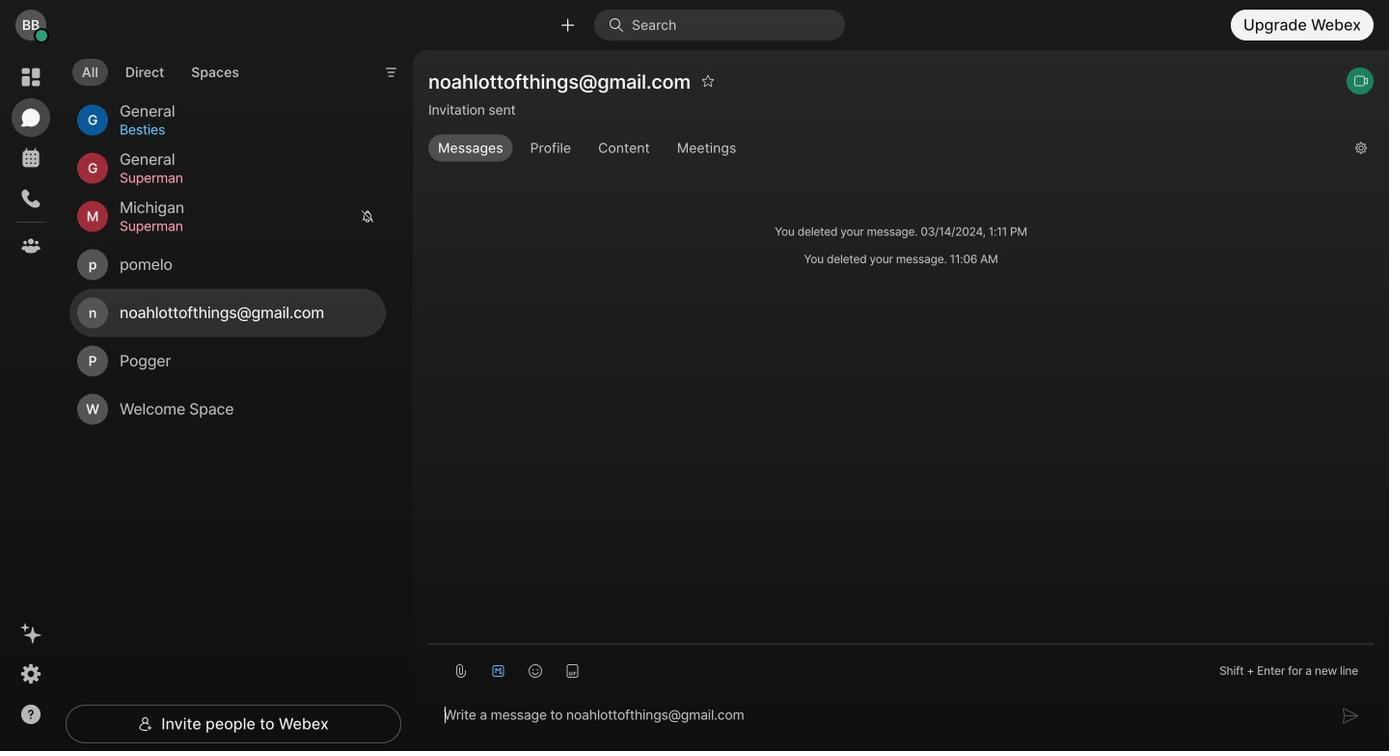 Task type: vqa. For each thing, say whether or not it's contained in the screenshot.
Tab List
yes



Task type: locate. For each thing, give the bounding box(es) containing it.
messages list
[[428, 176, 1374, 308]]

1 general list item from the top
[[69, 96, 386, 144]]

superman element up michigan, notifications are muted for this space list item
[[120, 167, 363, 189]]

pogger list item
[[69, 337, 386, 385]]

general list item
[[69, 96, 386, 144], [69, 144, 386, 193]]

navigation
[[0, 50, 62, 752]]

webex tab list
[[12, 58, 50, 265]]

group
[[428, 135, 1340, 162]]

tab list
[[68, 47, 253, 91]]

2 superman element from the top
[[120, 216, 349, 237]]

superman element up pomelo list item
[[120, 216, 349, 237]]

1 vertical spatial superman element
[[120, 216, 349, 237]]

michigan, notifications are muted for this space list item
[[69, 193, 386, 241]]

pomelo list item
[[69, 241, 386, 289]]

0 vertical spatial superman element
[[120, 167, 363, 189]]

superman element
[[120, 167, 363, 189], [120, 216, 349, 237]]



Task type: describe. For each thing, give the bounding box(es) containing it.
superman element inside michigan, notifications are muted for this space list item
[[120, 216, 349, 237]]

notifications are muted for this space image
[[361, 210, 374, 223]]

message composer toolbar element
[[428, 645, 1374, 690]]

welcome space list item
[[69, 385, 386, 434]]

1 superman element from the top
[[120, 167, 363, 189]]

noahlottofthings@gmail.com list item
[[69, 289, 386, 337]]

besties element
[[120, 119, 363, 140]]

2 general list item from the top
[[69, 144, 386, 193]]



